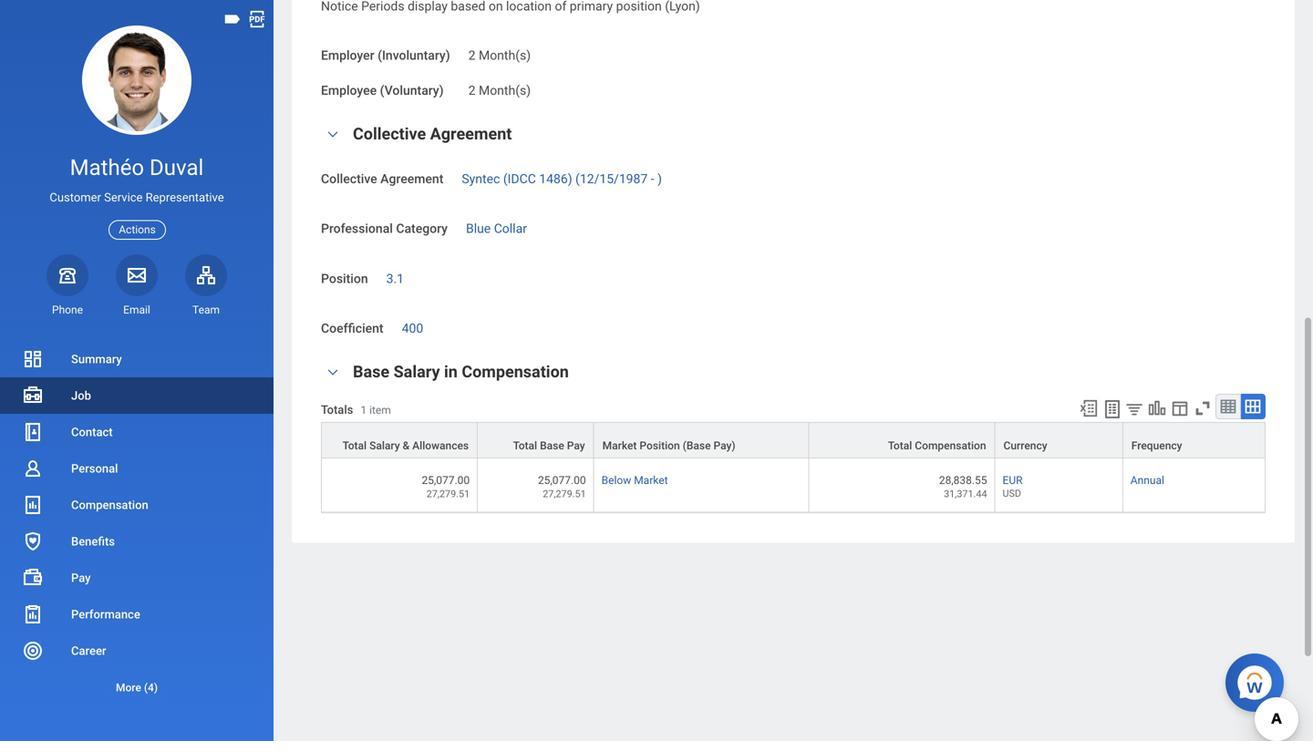 Task type: vqa. For each thing, say whether or not it's contained in the screenshot.
bottom chevron down ICON
yes



Task type: locate. For each thing, give the bounding box(es) containing it.
0 horizontal spatial total
[[343, 440, 367, 452]]

mathéo duval
[[70, 155, 204, 181]]

market position (base pay) button
[[595, 423, 809, 458]]

3.1
[[386, 271, 404, 286]]

1 vertical spatial pay
[[71, 572, 91, 585]]

row containing total salary & allowances
[[321, 422, 1266, 459]]

0 vertical spatial compensation
[[462, 363, 569, 382]]

salary inside popup button
[[370, 440, 400, 452]]

row containing 25,077.00
[[321, 459, 1266, 513]]

salary left in
[[394, 363, 440, 382]]

0 vertical spatial market
[[603, 440, 637, 452]]

1 2 month(s) from the top
[[469, 48, 531, 63]]

personal
[[71, 462, 118, 476]]

base
[[353, 363, 390, 382], [540, 440, 565, 452]]

0 vertical spatial salary
[[394, 363, 440, 382]]

1 horizontal spatial compensation
[[462, 363, 569, 382]]

3.1 link
[[386, 268, 404, 286]]

position inside popup button
[[640, 440, 680, 452]]

compensation up 28,838.55
[[915, 440, 987, 452]]

market right 'below'
[[634, 474, 668, 487]]

compensation
[[462, 363, 569, 382], [915, 440, 987, 452], [71, 499, 148, 512]]

1 vertical spatial market
[[634, 474, 668, 487]]

personal image
[[22, 458, 44, 480]]

2
[[469, 48, 476, 63], [469, 83, 476, 98]]

1 horizontal spatial position
[[640, 440, 680, 452]]

expand table image
[[1244, 398, 1263, 416]]

market
[[603, 440, 637, 452], [634, 474, 668, 487]]

collective down chevron down image
[[321, 171, 377, 186]]

1 25,077.00 from the left
[[422, 474, 470, 487]]

1 2 from the top
[[469, 48, 476, 63]]

2 horizontal spatial compensation
[[915, 440, 987, 452]]

1 row from the top
[[321, 422, 1266, 459]]

currency button
[[996, 423, 1123, 458]]

employer (involuntary)
[[321, 48, 450, 63]]

annual link
[[1131, 471, 1165, 487]]

workday assistant region
[[1226, 647, 1292, 713]]

25,077.00 down the total base pay
[[538, 474, 586, 487]]

1 horizontal spatial 27,279.51
[[543, 489, 586, 500]]

month(s) inside employee (voluntary) element
[[479, 83, 531, 98]]

0 horizontal spatial 25,077.00
[[422, 474, 470, 487]]

0 horizontal spatial 25,077.00 27,279.51
[[422, 474, 470, 500]]

list containing summary
[[0, 341, 274, 706]]

compensation inside popup button
[[915, 440, 987, 452]]

(base
[[683, 440, 711, 452]]

select to filter grid data image
[[1125, 399, 1145, 419]]

28,838.55
[[940, 474, 988, 487]]

compensation right in
[[462, 363, 569, 382]]

0 vertical spatial 2
[[469, 48, 476, 63]]

collective down employee (voluntary)
[[353, 124, 426, 144]]

1 vertical spatial 2 month(s)
[[469, 83, 531, 98]]

1 month(s) from the top
[[479, 48, 531, 63]]

salary left &
[[370, 440, 400, 452]]

navigation pane region
[[0, 0, 274, 742]]

1 horizontal spatial total
[[513, 440, 537, 452]]

totals
[[321, 403, 353, 417]]

0 horizontal spatial compensation
[[71, 499, 148, 512]]

view worker - expand/collapse chart image
[[1148, 399, 1168, 419]]

2 2 from the top
[[469, 83, 476, 98]]

1 vertical spatial salary
[[370, 440, 400, 452]]

2 27,279.51 from the left
[[543, 489, 586, 500]]

2 month(s)
[[469, 48, 531, 63], [469, 83, 531, 98]]

0 horizontal spatial position
[[321, 271, 368, 286]]

list
[[0, 341, 274, 706]]

syntec
[[462, 171, 500, 186]]

27,279.51 down the total base pay
[[543, 489, 586, 500]]

3 total from the left
[[888, 440, 913, 452]]

employer (involuntary) element
[[469, 37, 531, 64]]

base inside total base pay popup button
[[540, 440, 565, 452]]

currency
[[1004, 440, 1048, 452]]

1 vertical spatial 2
[[469, 83, 476, 98]]

0 horizontal spatial pay
[[71, 572, 91, 585]]

400 link
[[402, 318, 423, 336]]

eur
[[1003, 474, 1023, 487]]

customer
[[50, 191, 101, 205]]

2 month(s) from the top
[[479, 83, 531, 98]]

month(s) inside employer (involuntary) "element"
[[479, 48, 531, 63]]

25,077.00 27,279.51 down the total base pay
[[538, 474, 586, 500]]

2 month(s) down employer (involuntary) "element"
[[469, 83, 531, 98]]

syntec (idcc 1486) (12/15/1987 - ) link
[[462, 168, 662, 186]]

1 vertical spatial base
[[540, 440, 565, 452]]

below market link
[[602, 471, 668, 487]]

annual
[[1131, 474, 1165, 487]]

2 2 month(s) from the top
[[469, 83, 531, 98]]

0 vertical spatial base
[[353, 363, 390, 382]]

market inside market position (base pay) popup button
[[603, 440, 637, 452]]

total for total salary & allowances
[[343, 440, 367, 452]]

salary
[[394, 363, 440, 382], [370, 440, 400, 452]]

collective agreement up professional category
[[321, 171, 444, 186]]

job image
[[22, 385, 44, 407]]

month(s) up employee (voluntary) element
[[479, 48, 531, 63]]

2 down employer (involuntary) "element"
[[469, 83, 476, 98]]

agreement down collective agreement button
[[381, 171, 444, 186]]

month(s) for (voluntary)
[[479, 83, 531, 98]]

pay
[[567, 440, 585, 452], [71, 572, 91, 585]]

summary link
[[0, 341, 274, 378]]

1 horizontal spatial 25,077.00 27,279.51
[[538, 474, 586, 500]]

month(s) down employer (involuntary) "element"
[[479, 83, 531, 98]]

pay)
[[714, 440, 736, 452]]

2 inside employee (voluntary) element
[[469, 83, 476, 98]]

duval
[[150, 155, 204, 181]]

0 vertical spatial pay
[[567, 440, 585, 452]]

25,077.00 down allowances
[[422, 474, 470, 487]]

2 total from the left
[[513, 440, 537, 452]]

email mathéo duval element
[[116, 303, 158, 317]]

export to worksheets image
[[1102, 399, 1124, 420]]

contact image
[[22, 421, 44, 443]]

2 25,077.00 27,279.51 from the left
[[538, 474, 586, 500]]

market up 'below'
[[603, 440, 637, 452]]

market inside below market link
[[634, 474, 668, 487]]

pay link
[[0, 560, 274, 597]]

position up coefficient
[[321, 271, 368, 286]]

(12/15/1987
[[576, 171, 648, 186]]

position left the (base
[[640, 440, 680, 452]]

personal link
[[0, 451, 274, 487]]

toolbar
[[1071, 394, 1266, 422]]

1 vertical spatial compensation
[[915, 440, 987, 452]]

allowances
[[413, 440, 469, 452]]

(4)
[[144, 682, 158, 695]]

collective
[[353, 124, 426, 144], [321, 171, 377, 186]]

0 vertical spatial position
[[321, 271, 368, 286]]

(involuntary)
[[378, 48, 450, 63]]

compensation link
[[0, 487, 274, 524]]

27,279.51
[[427, 489, 470, 500], [543, 489, 586, 500]]

1 horizontal spatial pay
[[567, 440, 585, 452]]

0 vertical spatial 2 month(s)
[[469, 48, 531, 63]]

1 horizontal spatial 25,077.00
[[538, 474, 586, 487]]

2 month(s) up employee (voluntary) element
[[469, 48, 531, 63]]

employee (voluntary)
[[321, 83, 444, 98]]

team mathéo duval element
[[185, 303, 227, 317]]

tag image
[[223, 9, 243, 29]]

table image
[[1220, 398, 1238, 416]]

agreement
[[430, 124, 512, 144], [381, 171, 444, 186]]

400
[[402, 321, 423, 336]]

job link
[[0, 378, 274, 414]]

0 horizontal spatial 27,279.51
[[427, 489, 470, 500]]

2 inside employer (involuntary) "element"
[[469, 48, 476, 63]]

1 horizontal spatial base
[[540, 440, 565, 452]]

position inside collective agreement group
[[321, 271, 368, 286]]

phone image
[[55, 264, 80, 286]]

2 up employee (voluntary) element
[[469, 48, 476, 63]]

25,077.00 27,279.51 down allowances
[[422, 474, 470, 500]]

2 row from the top
[[321, 459, 1266, 513]]

27,279.51 down allowances
[[427, 489, 470, 500]]

compensation down the personal
[[71, 499, 148, 512]]

1 vertical spatial month(s)
[[479, 83, 531, 98]]

category
[[396, 221, 448, 236]]

)
[[658, 171, 662, 186]]

professional
[[321, 221, 393, 236]]

row
[[321, 422, 1266, 459], [321, 459, 1266, 513]]

month(s) for (involuntary)
[[479, 48, 531, 63]]

performance
[[71, 608, 140, 622]]

salary for base
[[394, 363, 440, 382]]

agreement up syntec
[[430, 124, 512, 144]]

service
[[104, 191, 143, 205]]

view team image
[[195, 264, 217, 286]]

career image
[[22, 640, 44, 662]]

1 total from the left
[[343, 440, 367, 452]]

2 vertical spatial compensation
[[71, 499, 148, 512]]

frequency
[[1132, 440, 1183, 452]]

base salary in compensation
[[353, 363, 569, 382]]

0 vertical spatial collective
[[353, 124, 426, 144]]

0 vertical spatial month(s)
[[479, 48, 531, 63]]

employee
[[321, 83, 377, 98]]

2 horizontal spatial total
[[888, 440, 913, 452]]

position
[[321, 271, 368, 286], [640, 440, 680, 452]]

representative
[[146, 191, 224, 205]]

25,077.00
[[422, 474, 470, 487], [538, 474, 586, 487]]

1 vertical spatial position
[[640, 440, 680, 452]]

total
[[343, 440, 367, 452], [513, 440, 537, 452], [888, 440, 913, 452]]

25,077.00 27,279.51
[[422, 474, 470, 500], [538, 474, 586, 500]]

export to excel image
[[1079, 399, 1099, 419]]

in
[[444, 363, 458, 382]]

fullscreen image
[[1193, 399, 1213, 419]]

coefficient
[[321, 321, 384, 336]]

collective agreement down (voluntary) on the top left of the page
[[353, 124, 512, 144]]

more
[[116, 682, 141, 695]]

market position (base pay)
[[603, 440, 736, 452]]



Task type: describe. For each thing, give the bounding box(es) containing it.
total base pay button
[[478, 423, 594, 458]]

email
[[123, 304, 150, 316]]

view printable version (pdf) image
[[247, 9, 267, 29]]

total base pay
[[513, 440, 585, 452]]

actions
[[119, 224, 156, 236]]

compensation image
[[22, 494, 44, 516]]

phone button
[[47, 254, 88, 317]]

1 25,077.00 27,279.51 from the left
[[422, 474, 470, 500]]

collar
[[494, 221, 527, 236]]

contact
[[71, 426, 113, 439]]

2 25,077.00 from the left
[[538, 474, 586, 487]]

1
[[361, 404, 367, 417]]

click to view/edit grid preferences image
[[1171, 399, 1191, 419]]

totals 1 item
[[321, 403, 391, 417]]

mathéo
[[70, 155, 144, 181]]

chevron down image
[[322, 128, 344, 141]]

total for total compensation
[[888, 440, 913, 452]]

2 month(s) for employer (involuntary)
[[469, 48, 531, 63]]

item
[[370, 404, 391, 417]]

below market
[[602, 474, 668, 487]]

below
[[602, 474, 632, 487]]

total for total base pay
[[513, 440, 537, 452]]

(idcc
[[503, 171, 536, 186]]

0 vertical spatial collective agreement
[[353, 124, 512, 144]]

1486)
[[539, 171, 573, 186]]

pay inside popup button
[[567, 440, 585, 452]]

professional category
[[321, 221, 448, 236]]

chevron down image
[[322, 366, 344, 379]]

blue collar
[[466, 221, 527, 236]]

28,838.55 31,371.44
[[940, 474, 988, 500]]

1 vertical spatial agreement
[[381, 171, 444, 186]]

phone mathéo duval element
[[47, 303, 88, 317]]

mail image
[[126, 264, 148, 286]]

customer service representative
[[50, 191, 224, 205]]

frequency button
[[1124, 423, 1265, 458]]

2 for (involuntary)
[[469, 48, 476, 63]]

career
[[71, 645, 106, 658]]

syntec (idcc 1486) (12/15/1987 - )
[[462, 171, 662, 186]]

more (4)
[[116, 682, 158, 695]]

career link
[[0, 633, 274, 670]]

0 vertical spatial agreement
[[430, 124, 512, 144]]

performance image
[[22, 604, 44, 626]]

employer
[[321, 48, 375, 63]]

benefits
[[71, 535, 115, 549]]

2 for (voluntary)
[[469, 83, 476, 98]]

31,371.44
[[944, 489, 988, 500]]

total compensation
[[888, 440, 987, 452]]

1 27,279.51 from the left
[[427, 489, 470, 500]]

email button
[[116, 254, 158, 317]]

total salary & allowances button
[[322, 423, 477, 458]]

total compensation button
[[810, 423, 995, 458]]

collective agreement button
[[353, 124, 512, 144]]

phone
[[52, 304, 83, 316]]

job
[[71, 389, 91, 403]]

toolbar inside base salary in compensation group
[[1071, 394, 1266, 422]]

base salary in compensation group
[[321, 360, 1266, 514]]

-
[[651, 171, 655, 186]]

team link
[[185, 254, 227, 317]]

pay inside list
[[71, 572, 91, 585]]

more (4) button
[[0, 677, 274, 699]]

eur link
[[1003, 471, 1023, 487]]

2 month(s) for employee (voluntary)
[[469, 83, 531, 98]]

1 vertical spatial collective agreement
[[321, 171, 444, 186]]

0 horizontal spatial base
[[353, 363, 390, 382]]

benefits image
[[22, 531, 44, 553]]

blue collar link
[[466, 218, 527, 236]]

more (4) button
[[0, 670, 274, 706]]

benefits link
[[0, 524, 274, 560]]

contact link
[[0, 414, 274, 451]]

employee (voluntary) element
[[469, 72, 531, 99]]

summary
[[71, 353, 122, 366]]

collective agreement group
[[321, 122, 1266, 338]]

total salary & allowances
[[343, 440, 469, 452]]

usd
[[1003, 488, 1022, 500]]

salary for total
[[370, 440, 400, 452]]

(voluntary)
[[380, 83, 444, 98]]

actions button
[[109, 220, 166, 240]]

1 vertical spatial collective
[[321, 171, 377, 186]]

summary image
[[22, 349, 44, 370]]

team
[[193, 304, 220, 316]]

&
[[403, 440, 410, 452]]

pay image
[[22, 567, 44, 589]]

blue
[[466, 221, 491, 236]]

compensation inside list
[[71, 499, 148, 512]]

performance link
[[0, 597, 274, 633]]

base salary in compensation button
[[353, 363, 569, 382]]



